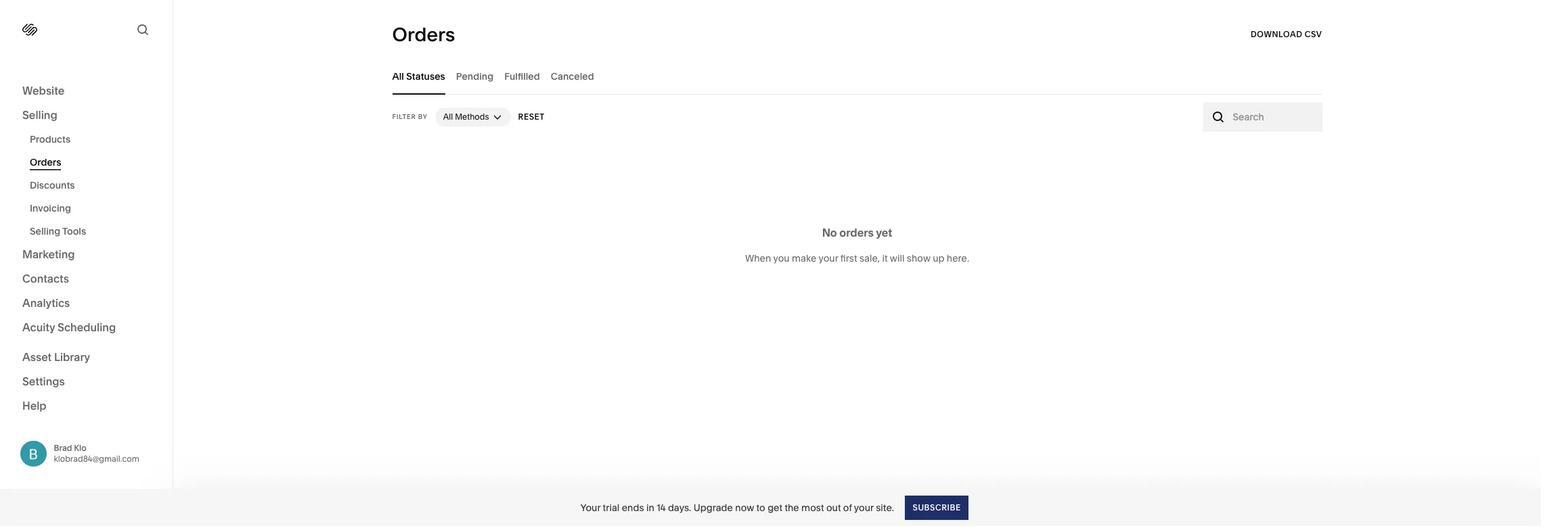 Task type: locate. For each thing, give the bounding box(es) containing it.
your right of
[[854, 502, 874, 514]]

your
[[819, 252, 838, 264], [854, 502, 874, 514]]

site.
[[876, 502, 894, 514]]

1 vertical spatial orders
[[30, 156, 61, 169]]

0 horizontal spatial orders
[[30, 156, 61, 169]]

invoicing
[[30, 202, 71, 215]]

all inside button
[[392, 70, 404, 82]]

acuity scheduling link
[[22, 320, 150, 336]]

asset
[[22, 350, 52, 364]]

to
[[757, 502, 765, 514]]

here.
[[947, 252, 969, 264]]

products
[[30, 133, 71, 146]]

asset library
[[22, 350, 90, 364]]

selling link
[[22, 108, 150, 124]]

up
[[933, 252, 945, 264]]

pending button
[[456, 58, 494, 95]]

out
[[826, 502, 841, 514]]

all left the methods
[[443, 112, 453, 122]]

discounts link
[[30, 174, 158, 197]]

1 horizontal spatial all
[[443, 112, 453, 122]]

tab list
[[392, 58, 1322, 95]]

yet
[[876, 226, 892, 239]]

all for all statuses
[[392, 70, 404, 82]]

canceled
[[551, 70, 594, 82]]

0 horizontal spatial all
[[392, 70, 404, 82]]

selling inside selling tools link
[[30, 225, 60, 238]]

settings link
[[22, 374, 150, 390]]

14
[[657, 502, 666, 514]]

no
[[822, 226, 837, 239]]

your left first
[[819, 252, 838, 264]]

selling up the marketing on the top left
[[30, 225, 60, 238]]

tab list containing all statuses
[[392, 58, 1322, 95]]

orders
[[392, 23, 455, 46], [30, 156, 61, 169]]

acuity
[[22, 321, 55, 334]]

days.
[[668, 502, 691, 514]]

0 horizontal spatial your
[[819, 252, 838, 264]]

selling down website at the top left of the page
[[22, 108, 57, 122]]

marketing link
[[22, 247, 150, 263]]

most
[[802, 502, 824, 514]]

all
[[392, 70, 404, 82], [443, 112, 453, 122]]

all left statuses
[[392, 70, 404, 82]]

methods
[[455, 112, 489, 122]]

0 vertical spatial all
[[392, 70, 404, 82]]

reset
[[518, 112, 545, 122]]

1 vertical spatial all
[[443, 112, 453, 122]]

trial
[[603, 502, 620, 514]]

the
[[785, 502, 799, 514]]

selling tools link
[[30, 220, 158, 243]]

your trial ends in 14 days. upgrade now to get the most out of your site.
[[581, 502, 894, 514]]

1 horizontal spatial orders
[[392, 23, 455, 46]]

orders down products
[[30, 156, 61, 169]]

reset button
[[518, 105, 545, 129]]

1 horizontal spatial your
[[854, 502, 874, 514]]

help
[[22, 399, 46, 413]]

products link
[[30, 128, 158, 151]]

brad
[[54, 443, 72, 453]]

will
[[890, 252, 905, 264]]

all for all methods
[[443, 112, 453, 122]]

no orders yet
[[822, 226, 892, 239]]

all inside button
[[443, 112, 453, 122]]

subscribe
[[913, 503, 961, 513]]

0 vertical spatial your
[[819, 252, 838, 264]]

selling
[[22, 108, 57, 122], [30, 225, 60, 238]]

now
[[735, 502, 754, 514]]

orders up statuses
[[392, 23, 455, 46]]

settings
[[22, 375, 65, 388]]

all statuses button
[[392, 58, 445, 95]]

0 vertical spatial orders
[[392, 23, 455, 46]]

contacts link
[[22, 271, 150, 288]]

tools
[[62, 225, 86, 238]]

selling for selling tools
[[30, 225, 60, 238]]

download
[[1251, 29, 1303, 39]]

all methods button
[[435, 108, 511, 127]]

scheduling
[[58, 321, 116, 334]]

asset library link
[[22, 350, 150, 366]]

1 vertical spatial selling
[[30, 225, 60, 238]]

0 vertical spatial selling
[[22, 108, 57, 122]]

website
[[22, 84, 65, 97]]

fulfilled button
[[504, 58, 540, 95]]



Task type: vqa. For each thing, say whether or not it's contained in the screenshot.
No Data Available
no



Task type: describe. For each thing, give the bounding box(es) containing it.
1 vertical spatial your
[[854, 502, 874, 514]]

upgrade
[[694, 502, 733, 514]]

selling for selling
[[22, 108, 57, 122]]

help link
[[22, 398, 46, 413]]

csv
[[1305, 29, 1322, 39]]

filter
[[392, 113, 416, 120]]

you
[[773, 252, 790, 264]]

all methods
[[443, 112, 489, 122]]

selling tools
[[30, 225, 86, 238]]

klobrad84@gmail.com
[[54, 454, 139, 464]]

pending
[[456, 70, 494, 82]]

download csv
[[1251, 29, 1322, 39]]

invoicing link
[[30, 197, 158, 220]]

when
[[745, 252, 771, 264]]

sale,
[[860, 252, 880, 264]]

show
[[907, 252, 931, 264]]

analytics
[[22, 297, 70, 310]]

subscribe button
[[905, 496, 968, 520]]

acuity scheduling
[[22, 321, 116, 334]]

analytics link
[[22, 296, 150, 312]]

klo
[[74, 443, 86, 453]]

fulfilled
[[504, 70, 540, 82]]

of
[[843, 502, 852, 514]]

website link
[[22, 83, 150, 100]]

statuses
[[406, 70, 445, 82]]

your
[[581, 502, 601, 514]]

ends
[[622, 502, 644, 514]]

first
[[841, 252, 857, 264]]

when you make your first sale, it will show up here.
[[745, 252, 969, 264]]

discounts
[[30, 179, 75, 192]]

Search field
[[1233, 110, 1315, 125]]

download csv button
[[1251, 22, 1322, 47]]

in
[[646, 502, 654, 514]]

by
[[418, 113, 428, 120]]

all statuses
[[392, 70, 445, 82]]

orders
[[840, 226, 874, 239]]

make
[[792, 252, 817, 264]]

it
[[882, 252, 888, 264]]

contacts
[[22, 272, 69, 286]]

get
[[768, 502, 783, 514]]

marketing
[[22, 248, 75, 261]]

canceled button
[[551, 58, 594, 95]]

filter by
[[392, 113, 428, 120]]

brad klo klobrad84@gmail.com
[[54, 443, 139, 464]]

orders link
[[30, 151, 158, 174]]

library
[[54, 350, 90, 364]]



